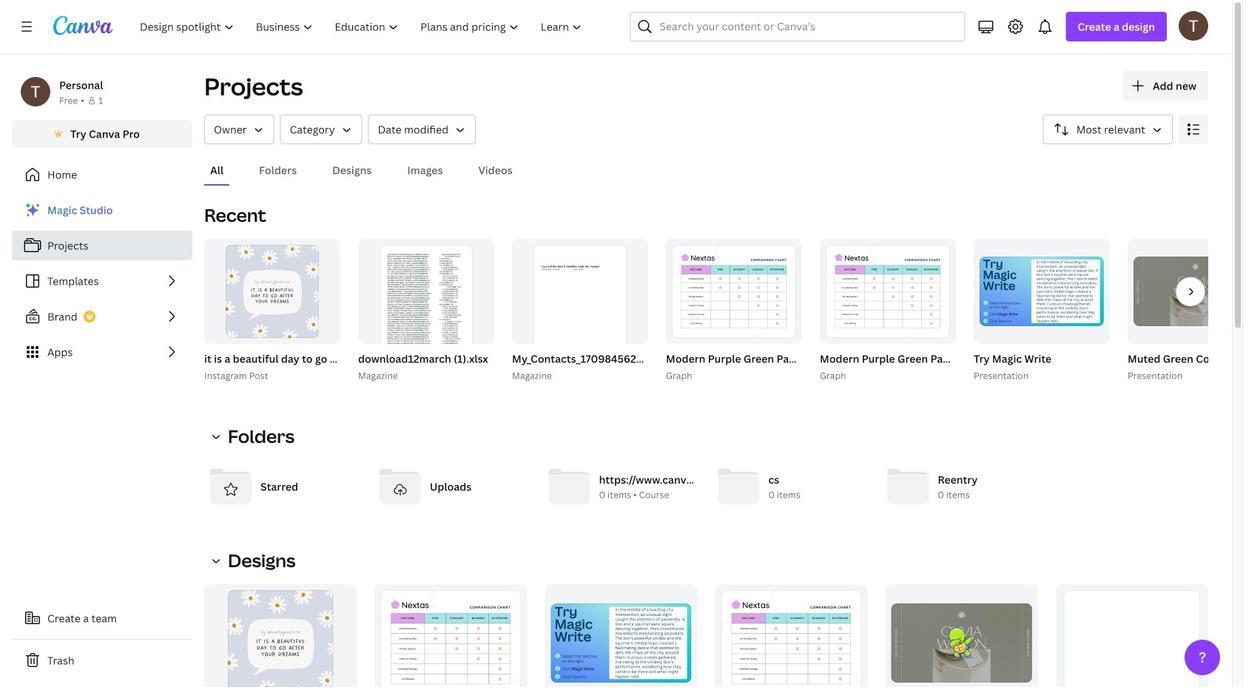 Task type: locate. For each thing, give the bounding box(es) containing it.
group
[[201, 239, 420, 383], [204, 239, 341, 344], [355, 239, 495, 383], [358, 239, 495, 366], [509, 239, 664, 383], [663, 239, 946, 383], [817, 239, 1100, 383], [820, 239, 956, 344], [971, 239, 1110, 383], [974, 239, 1110, 344], [1125, 239, 1244, 383], [1128, 239, 1244, 344], [204, 585, 357, 688], [375, 585, 527, 688], [545, 585, 698, 688], [716, 585, 868, 688], [886, 585, 1039, 688], [1056, 585, 1209, 688]]

None search field
[[630, 12, 966, 41]]

top level navigation element
[[130, 12, 595, 41]]

Date modified button
[[368, 115, 476, 144]]

terry turtle image
[[1179, 11, 1209, 41]]

Category button
[[280, 115, 363, 144]]

list
[[12, 195, 192, 367]]



Task type: describe. For each thing, give the bounding box(es) containing it.
Search search field
[[660, 13, 936, 41]]

Sort by button
[[1044, 115, 1173, 144]]

Owner button
[[204, 115, 274, 144]]



Task type: vqa. For each thing, say whether or not it's contained in the screenshot.
Category button
yes



